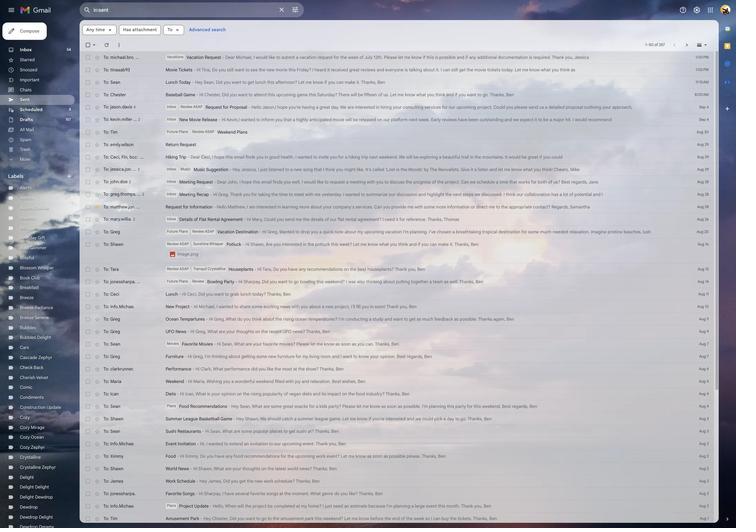 Task type: vqa. For each thing, say whether or not it's contained in the screenshot.
,
yes



Task type: locate. For each thing, give the bounding box(es) containing it.
12th.
[[415, 61, 426, 67]]

1 to: sean from the top
[[115, 88, 134, 95]]

1 vertical spatial meeting
[[199, 213, 217, 219]]

hey right the 'today' at the top
[[217, 88, 225, 95]]

1 vertical spatial hope
[[238, 171, 250, 178]]

1 vertical spatial lunch
[[184, 324, 198, 330]]

collaboration
[[583, 213, 612, 219]]

to: shawn for summer
[[115, 462, 137, 469]]

recommend
[[654, 130, 680, 136]]

asap down release
[[228, 144, 238, 149]]

6 row from the top
[[89, 126, 737, 140]]

ben inside cell
[[524, 268, 532, 275]]

25 to: from the top
[[115, 407, 121, 413]]

0 vertical spatial to: info.michae.
[[115, 338, 150, 344]]

food
[[199, 449, 210, 455], [184, 504, 195, 510]]

what
[[602, 74, 612, 81], [463, 102, 474, 108], [582, 185, 592, 191], [422, 268, 433, 275]]

future plans down details
[[186, 255, 209, 260]]

0 vertical spatial have
[[509, 130, 520, 136]]

cozy for cozy link
[[22, 461, 33, 467]]

to left 'submit'
[[307, 61, 312, 67]]

0 horizontal spatial can
[[374, 88, 382, 95]]

labels navigation
[[0, 22, 89, 528]]

alerts link
[[22, 206, 35, 212]]

2 shawn from the top
[[123, 462, 137, 469]]

learning
[[314, 227, 331, 233]]

shawn, down ximmy,
[[221, 518, 236, 524]]

to down "us"
[[599, 130, 603, 136]]

... for to: jonessharpa. ...
[[152, 310, 156, 316]]

sean for 11th row from the bottom of the page
[[123, 379, 134, 385]]

imagine
[[657, 255, 675, 261]]

7 to: from the top
[[115, 144, 121, 150]]

1 to: info.michae. from the top
[[115, 338, 150, 344]]

any for let
[[251, 504, 259, 510]]

main menu image
[[8, 7, 17, 15]]

hi right the tempartures
[[232, 352, 237, 358]]

about right talking
[[471, 74, 484, 81]]

0 horizontal spatial well.
[[325, 199, 334, 205]]

thank up putting
[[439, 296, 452, 302]]

jason,i
[[292, 116, 307, 122]]

sushi
[[184, 476, 196, 482]]

1 vertical spatial project.
[[495, 199, 512, 205]]

27 to: from the top
[[115, 435, 121, 441]]

new down favorite
[[298, 393, 307, 399]]

possible
[[489, 61, 507, 67], [433, 504, 451, 510]]

meeting for meeting recap
[[199, 213, 217, 219]]

you
[[243, 74, 251, 81], [614, 74, 622, 81], [249, 88, 257, 95], [365, 88, 373, 95], [256, 102, 263, 108], [475, 102, 483, 108], [510, 102, 518, 108], [563, 116, 571, 122], [306, 130, 314, 136], [285, 171, 293, 178], [367, 171, 375, 178], [604, 171, 612, 178], [374, 185, 382, 191], [594, 185, 602, 191], [315, 199, 323, 205], [418, 199, 426, 205], [270, 213, 278, 219], [426, 227, 434, 233], [308, 241, 316, 247], [346, 255, 354, 261], [304, 268, 312, 275], [434, 268, 442, 275], [469, 268, 477, 275], [311, 296, 319, 302], [300, 310, 308, 316], [229, 324, 237, 330], [335, 338, 343, 344], [402, 338, 410, 344], [271, 352, 279, 358], [398, 379, 406, 385], [288, 407, 296, 413], [248, 421, 256, 427], [230, 504, 238, 510]]

1 vertical spatial aurora
[[22, 228, 37, 234]]

breeze for breeze radiance
[[22, 339, 37, 345]]

1 vertical spatial baseball
[[22, 239, 41, 246]]

1 50 of 25
[[718, 47, 737, 52]]

4 greg from the top
[[123, 393, 133, 399]]

2 cozy from the top
[[22, 472, 33, 478]]

possible. left planning
[[449, 449, 468, 455]]

shawn up tara
[[123, 268, 137, 275]]

- up hi,
[[225, 476, 227, 482]]

0 vertical spatial future
[[186, 144, 198, 149]]

0 vertical spatial new
[[199, 130, 209, 136]]

1 info.michae. from the top
[[123, 338, 150, 344]]

plans for weekend plans
[[199, 144, 209, 149]]

1 vertical spatial dear
[[212, 171, 223, 178]]

2 horizontal spatial please
[[427, 61, 442, 67]]

... for to: michael.bro. ...
[[151, 61, 155, 67]]

see
[[279, 74, 287, 81]]

let right party?
[[397, 449, 402, 455]]

me up drop
[[329, 241, 336, 247]]

1 horizontal spatial can
[[478, 268, 486, 275]]

bowling
[[230, 310, 248, 316]]

drop
[[334, 255, 345, 261]]

30 to: from the top
[[115, 476, 121, 482]]

did for chester,
[[247, 102, 254, 108]]

spam link
[[22, 152, 35, 158]]

0 horizontal spatial recommendations
[[271, 504, 311, 510]]

my up 'potluck - hi shawn, are you interested in the potluck this week? let me know what you think and if you can make it. thanks, ben'
[[397, 255, 404, 261]]

contact?
[[593, 227, 612, 233]]

weekend - hi maria, wishing you a wonderful weekend filled with joy and relaxation. best wishes, ben
[[184, 421, 406, 427]]

vacation
[[333, 61, 352, 67], [428, 255, 447, 261]]

inbox link
[[22, 52, 35, 59]]

1 vertical spatial my
[[336, 393, 343, 399]]

0 horizontal spatial ufo
[[184, 365, 194, 372]]

hi left tina,
[[219, 74, 223, 81]]

ceci for to: ceci , fin , bcc : ...
[[123, 171, 133, 178]]

can down vacation destination - hi greg, wanted to drop you a quick note about my upcoming vacation i'm planning. i've chosen a breathtaking tropical destination for some much-needed relaxation. imagine pristine beaches, lush
[[478, 268, 486, 275]]

hello
[[280, 116, 291, 122], [241, 227, 252, 233]]

to up "services."
[[402, 213, 406, 219]]

0 horizontal spatial baseball
[[22, 239, 41, 246]]

14 row from the top
[[89, 237, 737, 251]]

1 horizontal spatial food
[[199, 449, 210, 455]]

with down it's at top
[[408, 199, 417, 205]]

aurora for aurora link
[[22, 217, 37, 223]]

asap
[[215, 116, 225, 121], [228, 144, 238, 149], [228, 255, 238, 260], [200, 269, 210, 274], [200, 297, 210, 302]]

1 aurora from the top
[[22, 217, 37, 223]]

i up suggestion
[[236, 171, 237, 178]]

0 horizontal spatial whisper
[[42, 295, 60, 301]]

dear down search
[[251, 61, 261, 67]]

future for vacation destination
[[186, 255, 198, 260]]

review up sunshine
[[214, 255, 227, 260]]

baseball for baseball
[[22, 239, 41, 246]]

cell containing potluck
[[184, 268, 737, 289]]

blossom whisper link
[[22, 295, 60, 301]]

and
[[508, 61, 516, 67], [419, 74, 427, 81], [496, 102, 505, 108], [561, 130, 569, 136], [544, 185, 553, 191], [465, 213, 474, 219], [659, 213, 668, 219], [455, 268, 463, 275], [428, 352, 436, 358], [369, 393, 378, 399], [336, 421, 344, 427], [348, 435, 356, 441], [452, 462, 461, 469]]

baseball
[[184, 102, 203, 108], [22, 239, 41, 246]]

2 vertical spatial future plans
[[186, 310, 209, 315]]

catch
[[313, 462, 326, 469]]

hi inside cell
[[273, 268, 277, 275]]

None checkbox
[[94, 46, 101, 53], [94, 74, 101, 81], [94, 116, 101, 123], [94, 130, 101, 136], [94, 143, 101, 150], [94, 171, 101, 178], [94, 199, 101, 206], [94, 227, 101, 233], [94, 240, 101, 247], [94, 268, 101, 275], [94, 310, 101, 317], [94, 337, 101, 344], [94, 365, 101, 372], [94, 420, 101, 427], [94, 434, 101, 441], [94, 462, 101, 469], [94, 476, 101, 483], [94, 504, 101, 511], [94, 46, 101, 53], [94, 74, 101, 81], [94, 116, 101, 123], [94, 130, 101, 136], [94, 143, 101, 150], [94, 171, 101, 178], [94, 199, 101, 206], [94, 227, 101, 233], [94, 240, 101, 247], [94, 268, 101, 275], [94, 310, 101, 317], [94, 337, 101, 344], [94, 365, 101, 372], [94, 420, 101, 427], [94, 434, 101, 441], [94, 462, 101, 469], [94, 476, 101, 483], [94, 504, 101, 511]]

can
[[493, 74, 501, 81], [374, 88, 382, 95], [478, 268, 486, 275]]

me inside cell
[[401, 268, 408, 275]]

review down the 'today' at the top
[[201, 116, 214, 121]]

news for world news
[[198, 518, 210, 524]]

room
[[357, 393, 368, 399]]

plans up project
[[199, 310, 209, 315]]

movie
[[184, 74, 197, 81], [210, 130, 223, 136]]

4 to: from the top
[[115, 102, 121, 108]]

ocean down project
[[184, 352, 199, 358]]

1 vertical spatial do
[[304, 296, 310, 302]]

4
[[148, 117, 151, 122]]

review asap for weekend plans
[[214, 144, 238, 149]]

0 vertical spatial regards,
[[636, 199, 654, 205]]

baseball inside labels navigation
[[22, 239, 41, 246]]

inbox
[[22, 52, 35, 59], [186, 116, 196, 121], [186, 130, 196, 135], [186, 186, 196, 191], [186, 200, 196, 205], [186, 213, 196, 218], [186, 241, 196, 246]]

1 vertical spatial can
[[416, 227, 425, 233]]

zephyr
[[43, 395, 58, 401], [34, 494, 50, 500], [47, 516, 62, 523]]

26 row from the top
[[89, 417, 737, 431]]

1 meeting from the top
[[199, 199, 217, 205]]

future plans for vacation destination
[[186, 255, 209, 260]]

1 vertical spatial hello
[[241, 227, 252, 233]]

hope for i
[[238, 171, 250, 178]]

to left much on the bottom of the page
[[449, 352, 454, 358]]

2 vertical spatial will
[[452, 171, 459, 178]]

1 vertical spatial relaxation.
[[345, 421, 368, 427]]

i'm left planning
[[469, 449, 476, 455]]

good
[[299, 171, 311, 178]]

1 vertical spatial to: shawn
[[115, 462, 137, 469]]

2 inside "to: john.doe 2"
[[143, 200, 145, 205]]

2 sean from the top
[[123, 379, 134, 385]]

1 future from the top
[[186, 144, 198, 149]]

future for bowling party
[[186, 310, 198, 315]]

of left 25 on the top right of page
[[728, 47, 732, 52]]

2 more from the left
[[485, 227, 496, 233]]

at
[[326, 407, 330, 413]]

0 vertical spatial future plans
[[186, 144, 209, 149]]

to: ximmy
[[115, 504, 137, 510]]

to: greg for ufo news
[[115, 365, 133, 372]]

inbox inside inbox new movie release - hi kevin,i wanted to inform you that a highly anticipated movie will be released on our platform next week. early reviews have been outstanding and we expect it to be a major hit. i would recommend
[[186, 130, 196, 135]]

1 sean from the top
[[123, 88, 134, 95]]

0 horizontal spatial send
[[317, 241, 328, 247]]

2 future plans from the top
[[186, 255, 209, 260]]

temperatures?
[[343, 352, 375, 358]]

11 row from the top
[[89, 195, 737, 209]]

sean for 30th row
[[123, 476, 134, 482]]

33 to: from the top
[[115, 518, 121, 524]]

discussed.
[[535, 213, 559, 219]]

... down 4
[[148, 130, 152, 136]]

return request link
[[184, 157, 737, 164]]

0 vertical spatial can
[[493, 74, 501, 81]]

1 breeze from the top
[[22, 328, 37, 334]]

have right ximmy,
[[239, 504, 250, 510]]

1 horizontal spatial well.
[[500, 310, 510, 316]]

whisper for blossom whisper
[[42, 295, 60, 301]]

it. down the 'movie tickets - hi tina, do you still want to see the new movie this friday? i heard it received great reviews and everyone is talking about it. i can still get the movie tickets today. let me know what you think as' on the top of the page
[[396, 88, 401, 95]]

1 to: from the top
[[115, 61, 121, 67]]

ocean inside row
[[184, 352, 199, 358]]

hi left the kevin,i
[[247, 130, 251, 136]]

2 greg from the top
[[123, 352, 133, 358]]

have for you,
[[321, 296, 331, 302]]

1 ceci from the top
[[123, 171, 133, 178]]

plans down details
[[199, 255, 209, 260]]

review down release
[[214, 144, 227, 149]]

3 future from the top
[[186, 310, 198, 315]]

31 to: from the top
[[115, 490, 121, 496]]

2 ceci from the top
[[123, 324, 133, 330]]

0 vertical spatial possible.
[[511, 352, 531, 358]]

any for ben
[[332, 296, 340, 302]]

7 row from the top
[[89, 140, 737, 154]]

0 vertical spatial crystalline
[[231, 297, 251, 302]]

our down hiring
[[426, 130, 434, 136]]

need
[[428, 241, 439, 247]]

1 vertical spatial email
[[291, 199, 302, 205]]

hi right party
[[265, 310, 270, 316]]

1 horizontal spatial hope
[[269, 199, 280, 205]]

17 row from the top
[[89, 292, 737, 306]]

dear
[[251, 61, 261, 67], [212, 171, 223, 178], [241, 199, 252, 205]]

future plans for weekend plans
[[186, 144, 209, 149]]

1 row from the top
[[89, 57, 737, 71]]

breeze for breeze serene
[[22, 350, 37, 356]]

relaxation. right needed
[[633, 255, 656, 261]]

dear for meeting request
[[241, 199, 252, 205]]

1 horizontal spatial time
[[310, 213, 320, 219]]

1 vertical spatial next
[[411, 171, 420, 178]]

would right the hit.
[[639, 130, 653, 136]]

i right 'room'
[[379, 393, 380, 399]]

0 vertical spatial lunch
[[184, 88, 198, 95]]

1 vertical spatial reviews
[[492, 130, 508, 136]]

potential
[[639, 213, 658, 219]]

28 to: from the top
[[115, 449, 121, 455]]

meeting
[[199, 199, 217, 205], [199, 213, 217, 219]]

time right 'any'
[[106, 30, 117, 36]]

0 horizontal spatial still
[[252, 74, 260, 81]]

3 cozy from the top
[[22, 483, 33, 489]]

2 to: greg from the top
[[115, 352, 133, 358]]

18 to: from the top
[[115, 310, 121, 316]]

do for tara,
[[304, 296, 310, 302]]

fill
[[396, 338, 401, 344]]

3 shawn from the top
[[123, 518, 137, 524]]

inbox inside labels navigation
[[22, 52, 35, 59]]

to right places
[[315, 476, 320, 482]]

some
[[472, 227, 484, 233], [587, 255, 599, 261], [280, 338, 292, 344], [285, 393, 297, 399], [301, 449, 313, 455], [268, 476, 280, 482]]

wanted right hi,
[[232, 490, 248, 496]]

plans
[[263, 144, 275, 150], [199, 144, 209, 149], [199, 255, 209, 260], [199, 310, 209, 315], [186, 449, 196, 454]]

chosen
[[486, 255, 502, 261]]

birthday
[[22, 262, 41, 268]]

0 vertical spatial like
[[299, 61, 306, 67]]

vacation down the "need"
[[428, 255, 447, 261]]

2 inside "to: kevin.miller ... 2"
[[154, 130, 156, 135]]

thanks, right 'industry?'
[[429, 435, 446, 441]]

any
[[96, 30, 105, 36]]

the down wonderful
[[270, 435, 278, 441]]

michael, up see
[[262, 61, 281, 67]]

me up 'living'
[[352, 379, 359, 385]]

- left chester,
[[218, 102, 221, 108]]

thanks, up exciting
[[297, 324, 314, 330]]

think!
[[603, 185, 615, 191]]

finds
[[273, 171, 284, 178], [303, 199, 314, 205]]

12 to: from the top
[[115, 213, 121, 219]]

has attachment button
[[132, 28, 179, 39]]

ceci for to: ceci
[[123, 324, 133, 330]]

thoughts for latest
[[270, 518, 290, 524]]

rising left ocean
[[315, 352, 327, 358]]

22 to: from the top
[[115, 365, 121, 372]]

bbq link
[[22, 250, 32, 257]]

asap up release
[[215, 116, 225, 121]]

greg, left do at the left of page
[[238, 352, 250, 358]]

hi down the tempartures
[[212, 365, 216, 372]]

asap inside cell
[[200, 269, 210, 274]]

- down mary,
[[288, 255, 291, 261]]

mary,
[[280, 241, 292, 247]]

0 vertical spatial time
[[106, 30, 117, 36]]

2 meeting from the top
[[199, 213, 217, 219]]

2 horizontal spatial next
[[504, 213, 513, 219]]

29 row from the top
[[89, 459, 737, 472]]

4 row from the top
[[89, 98, 737, 112]]

asap for vacation destination
[[228, 255, 238, 260]]

do
[[236, 74, 242, 81], [304, 296, 310, 302], [223, 504, 229, 510]]

week?
[[377, 268, 391, 275]]

great
[[388, 74, 400, 81], [355, 116, 367, 122], [587, 171, 599, 178], [315, 449, 326, 455]]

bubbles for bubbles delight
[[22, 372, 40, 379]]

0 horizontal spatial weekend
[[184, 421, 205, 427]]

hello for matthew,
[[241, 227, 252, 233]]

sean down the ican
[[123, 449, 134, 455]]

0 vertical spatial ocean
[[184, 352, 199, 358]]

2 breeze from the top
[[22, 339, 37, 345]]

31 row from the top
[[89, 486, 737, 500]]

next right trip
[[411, 171, 420, 178]]

2 still from the left
[[502, 74, 509, 81]]

ocean inside labels navigation
[[34, 483, 49, 489]]

3 greg from the top
[[123, 365, 133, 372]]

1 horizontal spatial do
[[236, 74, 242, 81]]

be
[[398, 102, 404, 108], [392, 130, 398, 136], [604, 130, 610, 136], [460, 171, 465, 178], [580, 171, 586, 178]]

1 vertical spatial bubbles
[[22, 372, 40, 379]]

1 vertical spatial soon
[[430, 449, 441, 455]]

3 future plans from the top
[[186, 310, 209, 315]]

17 to: from the top
[[115, 296, 121, 302]]

like for most
[[297, 407, 304, 413]]

bcc
[[144, 171, 152, 178]]

more down meet
[[333, 227, 344, 233]]

to up proposal on the left
[[270, 88, 274, 95]]

gmail image
[[22, 4, 60, 18]]

4 to: sean from the top
[[115, 476, 134, 482]]

main content
[[89, 22, 737, 528]]

book club
[[22, 306, 45, 312]]

cascade zephyr link
[[22, 395, 58, 401]]

ican,
[[206, 435, 216, 441]]

lunch up project
[[184, 324, 198, 330]]

movies up furniture
[[186, 380, 199, 385]]

1 vertical spatial send
[[317, 241, 328, 247]]

0 horizontal spatial reviews
[[401, 74, 418, 81]]

3 to: shawn from the top
[[115, 518, 137, 524]]

0 horizontal spatial thinking
[[235, 393, 253, 399]]

5 row from the top
[[89, 112, 737, 126]]

taking
[[287, 213, 301, 219]]

0 vertical spatial make
[[383, 88, 395, 95]]

news up favorite
[[195, 365, 207, 372]]

1 future plans from the top
[[186, 144, 209, 149]]

32 to: from the top
[[115, 504, 121, 510]]

project,
[[372, 338, 389, 344]]

8 row from the top
[[89, 154, 737, 168]]

1 vertical spatial whisper
[[42, 295, 60, 301]]

will for movie
[[384, 130, 391, 136]]

1 horizontal spatial soon
[[414, 504, 425, 510]]

1 vertical spatial it.
[[396, 88, 401, 95]]

thank right soon!
[[430, 338, 443, 344]]

... right "matthew.jon." at the left
[[152, 227, 156, 233]]

wonderful
[[261, 421, 283, 427]]

... right :
[[156, 171, 160, 178]]

lunch for lunch today - hey sean, did you want to get lunch this afternoon? let me know if you can make it. thanks, ben
[[184, 88, 198, 95]]

to: sean for 31th row from the bottom of the page
[[115, 88, 134, 95]]

a left beautiful
[[488, 171, 491, 178]]

to: sean for 11th row from the bottom of the page
[[115, 379, 134, 385]]

1 vertical spatial could
[[294, 241, 306, 247]]

1 horizontal spatial that
[[349, 185, 358, 191]]

greg, for news
[[218, 365, 230, 372]]

opinion.
[[423, 393, 440, 399]]

all
[[22, 141, 28, 147]]

0 vertical spatial to: shawn
[[115, 268, 137, 275]]

music down trip
[[201, 186, 212, 191]]

2 vertical spatial dear
[[241, 199, 252, 205]]

2 info.michae. from the top
[[123, 490, 150, 496]]

whisper inside 'link'
[[42, 295, 60, 301]]

our down 'discuss'
[[432, 213, 440, 219]]

0 horizontal spatial music
[[201, 186, 212, 191]]

1 to: greg from the top
[[115, 255, 133, 261]]

0 horizontal spatial weekend.
[[421, 171, 442, 178]]

2 ufo from the left
[[314, 365, 324, 372]]

0 horizontal spatial could
[[294, 241, 306, 247]]

1 horizontal spatial ceci,
[[224, 171, 235, 178]]

summarize
[[407, 213, 431, 219]]

please
[[572, 116, 587, 122]]

bubbles down the bubbles link
[[22, 372, 40, 379]]

0 vertical spatial news
[[195, 365, 207, 372]]

1 vertical spatial that
[[349, 185, 358, 191]]

shawn, inside cell
[[278, 268, 294, 275]]

inbox inside inbox details of flat rental agreement - hi mary, could you send me the details of our flat rental agreement? i need it for reference. thanks, thomas
[[186, 241, 196, 246]]

0 vertical spatial hope
[[308, 116, 320, 122]]

2 row from the top
[[89, 71, 737, 85]]

it
[[364, 74, 367, 81], [595, 130, 597, 136], [524, 185, 526, 191], [440, 241, 443, 247]]

0 vertical spatial breeze
[[22, 328, 37, 334]]

john,
[[253, 199, 265, 205]]

mary.willia.
[[123, 241, 147, 247]]

54
[[74, 53, 79, 58]]

have left been
[[509, 130, 520, 136]]

movies inside movies favorite movies - hi sean, what are your favorite movies? please let me know as soon as you can. thanks, ben
[[186, 380, 199, 385]]

22 row from the top
[[89, 362, 737, 375]]

lunch for lunch - hi ceci, did you want to grab lunch today? thanks, ben
[[184, 324, 198, 330]]

1 horizontal spatial still
[[502, 74, 509, 81]]

- down suggestion
[[238, 199, 240, 205]]

0 vertical spatial relaxation.
[[633, 255, 656, 261]]

alerts
[[22, 206, 35, 212]]

trail
[[513, 171, 521, 178]]

27 row from the top
[[89, 431, 737, 445]]

1 horizontal spatial we
[[378, 116, 385, 122]]

to: greg for furniture
[[115, 393, 133, 399]]

... for to: jessica.jon. ... 3
[[148, 185, 152, 191]]

0 vertical spatial email
[[260, 171, 272, 178]]

10 to: from the top
[[115, 185, 121, 191]]

for right snacks
[[344, 449, 350, 455]]

send left "us"
[[588, 116, 599, 122]]

shawn for summer
[[123, 462, 137, 469]]

cell
[[184, 268, 737, 289]]

1 vertical spatial ceci,
[[208, 324, 219, 330]]

3 to: greg from the top
[[115, 365, 133, 372]]

23 row from the top
[[89, 375, 737, 389]]

0 horizontal spatial new
[[184, 338, 194, 344]]

0 horizontal spatial do
[[223, 504, 229, 510]]

let right game.
[[381, 462, 388, 469]]

documentation
[[554, 61, 587, 67]]

music for music
[[201, 186, 212, 191]]

diets
[[184, 435, 196, 441]]

2 bubbles from the top
[[22, 372, 40, 379]]

matthew.jon.
[[123, 227, 151, 233]]

4 to: greg from the top
[[115, 393, 133, 399]]

work
[[351, 504, 362, 510]]

could left pick
[[469, 462, 482, 469]]

row
[[89, 57, 737, 71], [89, 71, 737, 85], [89, 85, 737, 98], [89, 98, 737, 112], [89, 112, 737, 126], [89, 126, 737, 140], [89, 140, 737, 154], [89, 154, 737, 168], [89, 168, 737, 181], [89, 181, 737, 195], [89, 195, 737, 209], [89, 209, 737, 223], [89, 223, 737, 237], [89, 237, 737, 251], [89, 251, 737, 265], [89, 265, 737, 292], [89, 292, 737, 306], [89, 306, 737, 320], [89, 320, 737, 334], [89, 334, 737, 348], [89, 348, 737, 362], [89, 362, 737, 375], [89, 375, 737, 389], [89, 389, 737, 403], [89, 403, 737, 417], [89, 417, 737, 431], [89, 431, 737, 445], [89, 445, 737, 459], [89, 459, 737, 472], [89, 472, 737, 486], [89, 486, 737, 500], [89, 500, 737, 514], [89, 514, 737, 528]]

shawn, left are
[[278, 268, 294, 275]]

0 horizontal spatial hello
[[241, 227, 252, 233]]

to: info.michae. for event
[[115, 490, 150, 496]]

1 vertical spatial finds
[[303, 199, 314, 205]]

was
[[387, 310, 396, 316]]

4 cozy from the top
[[22, 494, 33, 500]]

review up image.png
[[186, 269, 199, 274]]

cozy down cozy mirage
[[22, 483, 33, 489]]

shawn for world
[[123, 518, 137, 524]]

1 vertical spatial well.
[[500, 310, 510, 316]]

me right provide
[[453, 227, 460, 233]]

1 horizontal spatial relaxation.
[[633, 255, 656, 261]]

0 vertical spatial finds
[[273, 171, 284, 178]]

0 vertical spatial will
[[390, 102, 397, 108]]

30 row from the top
[[89, 472, 737, 486]]

8 to: from the top
[[115, 158, 121, 164]]

whisper inside row
[[233, 269, 249, 274]]

jessica.jon.
[[123, 185, 147, 191]]

1 vertical spatial new
[[184, 338, 194, 344]]

2 to: from the top
[[115, 74, 121, 81]]

both
[[598, 199, 608, 205]]

1 bubbles from the top
[[22, 361, 40, 367]]

baseball down the 'today' at the top
[[184, 102, 203, 108]]

12 row from the top
[[89, 209, 737, 223]]

everyone
[[428, 74, 449, 81]]

popularity
[[292, 435, 314, 441]]

1 greg from the top
[[123, 255, 133, 261]]

to left drop
[[329, 255, 333, 261]]

new left the project,
[[362, 338, 371, 344]]

hello for jason,i
[[280, 116, 291, 122]]

None checkbox
[[94, 60, 101, 67], [94, 88, 101, 95], [94, 102, 101, 109], [94, 157, 101, 164], [94, 185, 101, 192], [94, 213, 101, 220], [94, 254, 101, 261], [94, 296, 101, 303], [94, 324, 101, 330], [94, 351, 101, 358], [94, 379, 101, 386], [94, 393, 101, 400], [94, 407, 101, 414], [94, 448, 101, 455], [94, 490, 101, 497], [94, 517, 101, 524], [94, 60, 101, 67], [94, 88, 101, 95], [94, 102, 101, 109], [94, 157, 101, 164], [94, 185, 101, 192], [94, 213, 101, 220], [94, 254, 101, 261], [94, 296, 101, 303], [94, 324, 101, 330], [94, 351, 101, 358], [94, 379, 101, 386], [94, 393, 101, 400], [94, 407, 101, 414], [94, 448, 101, 455], [94, 490, 101, 497], [94, 517, 101, 524]]

whisper for sunshine whisper
[[233, 269, 249, 274]]

to: info.michae. down to: ceci
[[115, 338, 150, 344]]

2 horizontal spatial that
[[566, 199, 575, 205]]

check back link
[[22, 406, 48, 412]]

the right 'discuss'
[[451, 199, 458, 205]]

0 vertical spatial you're
[[321, 116, 335, 122]]

2 to: info.michae. from the top
[[115, 490, 150, 496]]

i right talking
[[490, 74, 491, 81]]

2 to: sean from the top
[[115, 379, 134, 385]]

know down agreement?
[[409, 268, 421, 275]]

2 future from the top
[[186, 255, 198, 260]]

to right listened
[[317, 185, 322, 191]]

... for to: matthew.jon. ...
[[152, 227, 156, 233]]

advanced search options image
[[321, 4, 335, 18]]

maria,
[[215, 421, 229, 427]]

None search field
[[89, 3, 338, 19]]

could right mary,
[[294, 241, 306, 247]]

review asap inside cell
[[186, 269, 210, 274]]

6 to: from the top
[[115, 130, 121, 136]]

0 vertical spatial vacation
[[333, 61, 352, 67]]

party
[[249, 310, 261, 316]]

i left heard
[[347, 74, 349, 81]]

2 vertical spatial shawn
[[123, 518, 137, 524]]

2 horizontal spatial it.
[[500, 268, 504, 275]]

1 horizontal spatial my
[[397, 255, 404, 261]]

i'm up the clark,
[[228, 393, 234, 399]]

inbox inside inbox meeting recap - hi greg, thank you for taking the time to meet with me yesterday. i wanted to summarize our discussion and highlight the next steps we discussed. i think our collaboration has a lot of potential and i
[[186, 213, 196, 218]]

3 sean from the top
[[123, 449, 134, 455]]

shawn down ximmy
[[123, 518, 137, 524]]

recommendations
[[212, 449, 253, 455]]

clear search image
[[306, 4, 320, 18]]

to: clarkrunner.
[[115, 407, 149, 413]]

2 inside to: mary.willia. 2
[[148, 241, 150, 246]]

1 more from the left
[[333, 227, 344, 233]]

0 vertical spatial dear
[[251, 61, 261, 67]]

for left both
[[591, 199, 597, 205]]

2 lunch from the top
[[184, 324, 198, 330]]



Task type: describe. For each thing, give the bounding box(es) containing it.
24 to: from the top
[[115, 393, 121, 399]]

me down documentation
[[581, 74, 588, 81]]

birthday gift link
[[22, 262, 50, 268]]

0 vertical spatial could
[[549, 116, 562, 122]]

project
[[195, 338, 211, 344]]

yesterday.
[[358, 213, 380, 219]]

2 horizontal spatial soon
[[430, 449, 441, 455]]

1 vertical spatial thinking
[[235, 393, 253, 399]]

19 to: from the top
[[115, 324, 121, 330]]

1 horizontal spatial possible.
[[511, 352, 531, 358]]

i up meet
[[336, 199, 337, 205]]

breeze serene link
[[22, 350, 54, 356]]

recent
[[299, 365, 313, 372]]

1 vertical spatial food
[[184, 504, 195, 510]]

info.michae. for event
[[123, 490, 150, 496]]

2 horizontal spatial have
[[509, 130, 520, 136]]

sushi
[[330, 476, 341, 482]]

news? for world
[[333, 518, 347, 524]]

0 vertical spatial reviews
[[401, 74, 418, 81]]

15 row from the top
[[89, 251, 737, 265]]

the left week
[[379, 61, 386, 67]]

food - hi ximmy, do you have any food recommendations for the upcoming work event? let me know as soon as possible please. thanks, ben
[[184, 504, 496, 510]]

15 to: from the top
[[115, 255, 121, 261]]

0 horizontal spatial go.
[[512, 462, 519, 469]]

0 horizontal spatial please
[[330, 379, 344, 385]]

if inside cell
[[465, 268, 468, 275]]

to left meet
[[321, 213, 326, 219]]

tranquil crystalline
[[215, 297, 251, 302]]

jason.davis
[[123, 116, 147, 122]]

weekend for weekend - hi maria, wishing you a wonderful weekend filled with joy and relaxation. best wishes, ben
[[184, 421, 205, 427]]

it. inside cell
[[500, 268, 504, 275]]

our down places
[[305, 490, 312, 496]]

like for submit
[[299, 61, 306, 67]]

cozy for cozy ocean
[[22, 483, 33, 489]]

1 vertical spatial could
[[469, 462, 482, 469]]

2 vertical spatial time
[[310, 213, 320, 219]]

we left expect
[[571, 130, 577, 136]]

event.
[[337, 490, 350, 496]]

thanks, down 'room'
[[355, 407, 372, 413]]

- right project
[[212, 338, 214, 344]]

25 row from the top
[[89, 403, 737, 417]]

i left was
[[385, 310, 386, 316]]

let right week?
[[393, 268, 400, 275]]

to: jessica.jon. ... 3
[[115, 185, 155, 191]]

0 vertical spatial please
[[427, 61, 442, 67]]

a left meeting
[[385, 199, 388, 205]]

1 horizontal spatial food
[[396, 435, 406, 441]]

16 to: from the top
[[115, 268, 121, 275]]

attachment
[[147, 30, 174, 36]]

1 vertical spatial movie
[[210, 130, 223, 136]]

thanks
[[532, 352, 548, 358]]

aurora for aurora sparkle
[[22, 228, 37, 234]]

aurora link
[[22, 217, 37, 223]]

news? for ufo
[[325, 365, 339, 372]]

labels heading
[[9, 193, 73, 200]]

1 vertical spatial lunch
[[267, 324, 279, 330]]

to button
[[182, 28, 205, 39]]

0 horizontal spatial can
[[416, 227, 425, 233]]

thank up the matthew,
[[256, 213, 269, 219]]

event?
[[363, 504, 378, 510]]

released
[[399, 130, 418, 136]]

trash link
[[22, 163, 34, 169]]

did for sean,
[[240, 88, 247, 95]]

grab
[[256, 324, 266, 330]]

0 horizontal spatial email
[[260, 171, 272, 178]]

know right event?
[[395, 504, 407, 510]]

on left 'recent'
[[284, 365, 289, 372]]

bubbles link
[[22, 361, 40, 367]]

1 vertical spatial request
[[367, 199, 384, 205]]

review asap for vacation destination
[[214, 255, 238, 260]]

1 vertical spatial like
[[352, 199, 360, 205]]

refresh image
[[115, 46, 122, 53]]

a right chosen on the top
[[503, 255, 506, 261]]

2 vertical spatial next
[[504, 213, 513, 219]]

me right 'direct'
[[544, 227, 550, 233]]

the right highlight
[[495, 213, 503, 219]]

a down the health.
[[323, 185, 326, 191]]

24 row from the top
[[89, 389, 737, 403]]

2 vertical spatial we
[[289, 462, 296, 469]]

2 vertical spatial shawn,
[[221, 518, 236, 524]]

any time
[[96, 30, 117, 36]]

1 still from the left
[[252, 74, 260, 81]]

of right progress in the top of the page
[[480, 199, 485, 205]]

3 to: from the top
[[115, 88, 121, 95]]

0 horizontal spatial food
[[260, 504, 270, 510]]

9 row from the top
[[89, 168, 737, 181]]

1 horizontal spatial can
[[513, 199, 522, 205]]

2 , from the left
[[142, 171, 143, 178]]

to: info.michae. for new
[[115, 338, 150, 344]]

0 vertical spatial well.
[[325, 199, 334, 205]]

0 vertical spatial my
[[397, 255, 404, 261]]

baseball for baseball game - hi chester, did you want to attend this upcoming game this saturday? there will be fifteen of us. let me know what you think and if you want to go. thanks, ben
[[184, 102, 203, 108]]

0 vertical spatial weekend.
[[421, 171, 442, 178]]

baseball game - hi chester, did you want to attend this upcoming game this saturday? there will be fifteen of us. let me know what you think and if you want to go. thanks, ben
[[184, 102, 572, 108]]

0 horizontal spatial finds
[[273, 171, 284, 178]]

0 horizontal spatial next
[[411, 171, 420, 178]]

beautiful
[[492, 171, 512, 178]]

32 row from the top
[[89, 500, 737, 514]]

bubbles for bubbles
[[22, 361, 40, 367]]

review inside cell
[[186, 269, 199, 274]]

hiking
[[184, 171, 198, 178]]

main content containing to:
[[89, 22, 737, 528]]

know up works
[[569, 185, 580, 191]]

to: john.doe 2
[[115, 199, 145, 205]]

0 horizontal spatial movie
[[307, 74, 320, 81]]

beaches,
[[694, 255, 714, 261]]

for right the "need"
[[444, 241, 451, 247]]

hey up sushi restaurants - hi sean, what are some popular places to get sushi at? thanks, ben
[[263, 462, 271, 469]]

search mail image
[[91, 5, 103, 17]]

thanks, up vacation destination - hi greg, wanted to drop you a quick note about my upcoming vacation i'm planning. i've chosen a breathtaking tropical destination for some much-needed relaxation. imagine pristine beaches, lush
[[475, 241, 492, 247]]

getting
[[268, 393, 284, 399]]

1 vertical spatial game
[[245, 462, 258, 469]]

it's
[[406, 185, 413, 191]]

20 to: from the top
[[115, 338, 121, 344]]

summer league basketball game - hey shawn, we should catch a summer league game. let me know if you're interested and we could pick a day to go. thanks, ben
[[184, 462, 547, 469]]

be up the woods'
[[460, 171, 465, 178]]

in left soon!
[[412, 338, 415, 344]]

thoughts for recent
[[263, 365, 283, 372]]

me right event?
[[387, 504, 394, 510]]

us
[[600, 116, 605, 122]]

1 , from the left
[[133, 171, 134, 178]]

1 shawn from the top
[[123, 268, 137, 275]]

0 horizontal spatial relaxation.
[[345, 421, 368, 427]]

wanted down meeting
[[384, 213, 400, 219]]

thanks, right team on the bottom right of page
[[511, 310, 528, 316]]

great down diets - hi ican, what is your opinion on the rising popularity of vegan diets and its impact on the food industry? thanks, ben
[[315, 449, 326, 455]]

1 vertical spatial rising
[[279, 435, 291, 441]]

favorite
[[292, 379, 309, 385]]

i up see
[[282, 61, 283, 67]]

for left the taking
[[280, 213, 286, 219]]

... for to: greg.thomps. ... 2
[[153, 213, 157, 219]]

1 vertical spatial you're
[[414, 462, 428, 469]]

to: shawn for world
[[115, 518, 137, 524]]

the left details
[[337, 241, 344, 247]]

28 row from the top
[[89, 445, 737, 459]]

this inside cell
[[368, 268, 376, 275]]

book
[[22, 306, 33, 312]]

to: sean for 30th row
[[115, 476, 134, 482]]

33 row from the top
[[89, 514, 737, 528]]

i'm left planning.
[[448, 255, 455, 261]]

1 vertical spatial vacation
[[428, 255, 447, 261]]

spam
[[22, 152, 35, 158]]

18 row from the top
[[89, 306, 737, 320]]

13 row from the top
[[89, 223, 737, 237]]

interested inside cell
[[314, 268, 336, 275]]

chats link
[[22, 97, 35, 103]]

cozy zephyr
[[22, 494, 50, 500]]

29 to: from the top
[[115, 462, 121, 469]]

you, left jessica
[[628, 61, 638, 67]]

time inside dropdown button
[[106, 30, 117, 36]]

health.
[[312, 171, 327, 178]]

2 horizontal spatial movie
[[528, 74, 541, 81]]

1 horizontal spatial could
[[613, 171, 626, 178]]

greg for ufo
[[123, 365, 133, 372]]

9 to: from the top
[[115, 171, 121, 178]]

dear for vacation request
[[251, 61, 261, 67]]

to left grab
[[250, 324, 255, 330]]

hi left the clark,
[[217, 407, 222, 413]]

... for to: kevin.miller ... 2
[[148, 130, 152, 136]]

greg for ocean
[[123, 352, 133, 358]]

1 horizontal spatial please
[[381, 449, 395, 455]]

for right party
[[519, 449, 526, 455]]

the left "tickets"
[[519, 74, 526, 81]]

asap for weekend plans
[[228, 144, 238, 149]]

breeze serene
[[22, 350, 54, 356]]

industry?
[[407, 435, 428, 441]]

for right destination
[[580, 255, 586, 261]]

sean for 6th row from the bottom
[[123, 449, 134, 455]]

2 vertical spatial can
[[478, 268, 486, 275]]

hi left ican,
[[200, 435, 205, 441]]

1 horizontal spatial email
[[291, 199, 302, 205]]

what down required.
[[602, 74, 612, 81]]

1 vertical spatial regards,
[[452, 393, 471, 399]]

0 vertical spatial that
[[315, 130, 324, 136]]

i right john,
[[266, 199, 268, 205]]

thank up work
[[351, 490, 365, 496]]

me up talking
[[450, 61, 456, 67]]

on left the latest
[[291, 518, 296, 524]]

0 vertical spatial game
[[204, 102, 217, 108]]

to
[[186, 30, 192, 36]]

2 horizontal spatial time
[[555, 199, 565, 205]]

2 horizontal spatial can
[[493, 74, 501, 81]]

tara
[[123, 296, 132, 302]]

1 horizontal spatial regards,
[[570, 449, 588, 455]]

10 row from the top
[[89, 181, 737, 195]]

information
[[211, 227, 236, 233]]

request up the recap
[[219, 199, 237, 205]]

world
[[320, 518, 332, 524]]

we left the schedule
[[523, 199, 529, 205]]

think inside cell
[[443, 268, 454, 275]]

0 horizontal spatial possible
[[433, 504, 451, 510]]

upcoming down agreement?
[[405, 255, 427, 261]]

about up details
[[345, 227, 358, 233]]

all mail
[[22, 141, 38, 147]]

sean for 31th row from the bottom of the page
[[123, 88, 134, 95]]

1 vertical spatial weekend.
[[536, 449, 557, 455]]

song
[[337, 185, 348, 191]]

regards,
[[614, 227, 633, 233]]

0 vertical spatial vacation
[[207, 61, 227, 67]]

hope for jason,i
[[308, 116, 320, 122]]

to: mary.willia. 2
[[115, 241, 150, 247]]

inform
[[291, 130, 305, 136]]

houseplants
[[254, 296, 282, 302]]

mike
[[634, 185, 645, 191]]

0 vertical spatial send
[[588, 116, 599, 122]]

to right day at the right bottom
[[506, 462, 511, 469]]

0 horizontal spatial ceci,
[[208, 324, 219, 330]]

know down "plans food recommendations - hey sean, what are some great snacks for a kids party? please let me know as soon as possible. i'm planning this party for this weekend. best regards, ben"
[[397, 462, 409, 469]]

0 horizontal spatial vacation
[[333, 61, 352, 67]]

- inside cell
[[269, 268, 272, 275]]

1 horizontal spatial vacation
[[242, 255, 261, 261]]

outlining
[[650, 116, 669, 122]]

- right the recap
[[234, 213, 236, 219]]

cell inside row
[[184, 268, 737, 289]]

advanced search
[[210, 30, 251, 36]]

0 horizontal spatial project.
[[495, 199, 512, 205]]

event invitation - hi, i wanted to extend an invitation to our upcoming event. thank you, ben
[[184, 490, 385, 496]]

might
[[383, 185, 395, 191]]

velvet
[[40, 417, 54, 423]]

plans for vacation destination
[[199, 255, 209, 260]]

2 vertical spatial soon
[[414, 504, 425, 510]]

1 vertical spatial shawn,
[[272, 462, 288, 469]]

breakfast
[[22, 317, 43, 323]]

asap for request for proposal
[[215, 116, 225, 121]]

has
[[613, 213, 621, 219]]

0 vertical spatial project.
[[531, 116, 548, 122]]

wanted
[[311, 255, 327, 261]]

jane
[[655, 199, 665, 205]]

0 vertical spatial michael,
[[262, 61, 281, 67]]

tranquil
[[215, 297, 230, 302]]

1 to: shawn from the top
[[115, 268, 137, 275]]

on up "bowling party - hi sharpay, did you want to go bowling this weekend? i was also thinking about putting together a team as well. thanks, ben"
[[382, 296, 388, 302]]

1 horizontal spatial make
[[487, 268, 499, 275]]

11 to: from the top
[[115, 199, 121, 205]]

greg, for destination
[[297, 255, 310, 261]]

hi up the tempartures
[[216, 338, 220, 344]]

to: sean for 6th row from the bottom
[[115, 449, 134, 455]]

- right tickets
[[215, 74, 217, 81]]

to right invitation
[[299, 490, 304, 496]]

crystalline inside row
[[231, 297, 251, 302]]

invitation
[[198, 490, 218, 496]]

works
[[577, 199, 590, 205]]

14 to: from the top
[[115, 241, 121, 247]]

bowling party - hi sharpay, did you want to go bowling this weekend? i was also thinking about putting together a team as well. thanks, ben
[[230, 310, 538, 316]]

1 horizontal spatial finds
[[303, 199, 314, 205]]

zephyr for cozy zephyr
[[34, 494, 50, 500]]

thanks, right can.
[[417, 379, 434, 385]]

do for ximmy,
[[223, 504, 229, 510]]

did down tranquil
[[221, 324, 228, 330]]

have for event?
[[239, 504, 250, 510]]

future plans for bowling party
[[186, 310, 209, 315]]

kevin,i
[[252, 130, 267, 136]]

i right potential in the top of the page
[[669, 213, 670, 219]]

schedule
[[530, 199, 550, 205]]

hit.
[[629, 130, 636, 136]]

1 ufo from the left
[[184, 365, 194, 372]]

to left 'discuss'
[[428, 199, 432, 205]]

more image
[[129, 46, 136, 53]]

great down week
[[388, 74, 400, 81]]

3 row from the top
[[89, 85, 737, 98]]

to left see
[[273, 74, 277, 81]]

- up world
[[197, 504, 199, 510]]

0 vertical spatial lunch
[[284, 88, 296, 95]]

crystalline zephyr
[[22, 516, 62, 523]]

game
[[330, 102, 342, 108]]

it right the "need"
[[440, 241, 443, 247]]

pick
[[483, 462, 492, 469]]

0 horizontal spatial my
[[336, 393, 343, 399]]

the up 'recent'
[[306, 352, 314, 358]]

0 horizontal spatial you're
[[321, 116, 335, 122]]

hi down ximmy,
[[215, 518, 219, 524]]

with right the news
[[324, 338, 333, 344]]

1 horizontal spatial movie
[[370, 130, 383, 136]]

cherish
[[22, 417, 39, 423]]

thanks, down temperatures?
[[340, 365, 357, 372]]

breakfast link
[[22, 317, 43, 323]]

2 horizontal spatial any
[[522, 61, 530, 67]]

blossom whisper
[[22, 295, 60, 301]]

2 inside to: greg.thomps. ... 2
[[158, 214, 160, 219]]

vegan
[[321, 435, 335, 441]]

plans for bowling party
[[199, 310, 209, 315]]

greg for furniture
[[123, 393, 133, 399]]

we right steps
[[528, 213, 534, 219]]

a left the major
[[611, 130, 614, 136]]

meeting for meeting request
[[199, 199, 217, 205]]

breeze for breeze link
[[22, 328, 37, 334]]

the left the latest
[[298, 518, 305, 524]]

news for ufo news
[[195, 365, 207, 372]]

thanks, inside cell
[[505, 268, 522, 275]]

outstanding
[[533, 130, 560, 136]]

request up trip
[[200, 158, 218, 164]]

crystalline for crystalline link
[[22, 505, 45, 512]]

weekend for weekend plans
[[242, 144, 262, 150]]

some down highlight
[[472, 227, 484, 233]]

greg.thomps.
[[123, 213, 152, 219]]

Search mail text field
[[104, 8, 305, 15]]

0 vertical spatial it.
[[485, 74, 489, 81]]

performance
[[250, 407, 278, 413]]

music for music suggestion - hey jessica, i just listened to a new song that i think you might like. it's called 'lost in the woods' by the revivalists. give it a listen and let me know what you think! cheers, mike
[[215, 185, 228, 191]]

- up destination
[[271, 241, 273, 247]]

of right details
[[361, 241, 366, 247]]

it right heard
[[364, 74, 367, 81]]

0 vertical spatial request
[[353, 61, 370, 67]]

highly
[[330, 130, 343, 136]]

please.
[[452, 504, 468, 510]]

0 horizontal spatial movie
[[184, 74, 197, 81]]

plans inside "plans food recommendations - hey sean, what are some great snacks for a kids party? please let me know as soon as possible. i'm planning this party for this weekend. best regards, ben"
[[186, 449, 196, 454]]

inbox inside inbox meeting request - dear john, i hope this email finds you well. i would like to request a meeting with you to discuss the progress of the project. can we schedule a time that works for both of us? best regards, jane
[[186, 200, 196, 205]]

new project - hi michael, i wanted to share some exciting news with you about a new project, i'll fill you in soon! thank you, ben
[[184, 338, 463, 344]]

greg, for tempartures
[[238, 352, 250, 358]]

1 horizontal spatial next
[[455, 130, 464, 136]]

and inside cell
[[455, 268, 463, 275]]

extend
[[255, 490, 270, 496]]

go
[[327, 310, 332, 316]]

to: greg for ocean tempartures
[[115, 352, 133, 358]]

16 row from the top
[[89, 265, 737, 292]]

13 to: from the top
[[115, 227, 121, 233]]

1 vertical spatial we
[[444, 171, 450, 178]]

cozy ocean link
[[22, 483, 49, 489]]

info.michae. for new
[[123, 338, 150, 344]]

19 row from the top
[[89, 320, 737, 334]]

26 to: from the top
[[115, 421, 121, 427]]

20 row from the top
[[89, 334, 737, 348]]

cozy for cozy zephyr
[[22, 494, 33, 500]]

snacks
[[327, 449, 343, 455]]

the left appropriate
[[557, 227, 565, 233]]

zephyr for cascade zephyr
[[43, 395, 58, 401]]

0 vertical spatial rising
[[315, 352, 327, 358]]

1 vertical spatial michael,
[[221, 338, 240, 344]]

21 to: from the top
[[115, 352, 121, 358]]

conducting
[[384, 352, 409, 358]]

future for weekend plans
[[186, 144, 198, 149]]

review asap for request for proposal
[[201, 116, 225, 121]]

would right it
[[566, 171, 579, 178]]

cheers,
[[616, 185, 633, 191]]

0 vertical spatial recommendations
[[341, 296, 381, 302]]

0 horizontal spatial possible.
[[449, 449, 468, 455]]

21 row from the top
[[89, 348, 737, 362]]

1 horizontal spatial go.
[[537, 102, 544, 108]]

hi right favorite
[[241, 379, 246, 385]]

zephyr for crystalline zephyr
[[47, 516, 62, 523]]

bliss glimmer link
[[22, 273, 52, 279]]

cherish velvet link
[[22, 417, 54, 423]]

1 horizontal spatial movies
[[221, 379, 237, 385]]

day.
[[368, 116, 377, 122]]

1 horizontal spatial reviews
[[492, 130, 508, 136]]

to down discussed.
[[552, 227, 556, 233]]

the
[[478, 185, 486, 191]]

to left the share at the bottom of page
[[261, 338, 265, 344]]

- left tara,
[[283, 296, 285, 302]]

some right the share at the bottom of page
[[280, 338, 292, 344]]

places
[[300, 476, 314, 482]]

know inside cell
[[409, 268, 421, 275]]

know up consulting
[[450, 102, 462, 108]]

ican
[[123, 435, 132, 441]]

will for there
[[390, 102, 397, 108]]

greg, down john,
[[243, 213, 255, 219]]

birthday gift
[[22, 262, 50, 268]]

you, right soon!
[[444, 338, 454, 344]]

cozy for cozy mirage
[[22, 472, 33, 478]]

0 vertical spatial do
[[236, 74, 242, 81]]

23 to: from the top
[[115, 379, 121, 385]]

0 vertical spatial thinking
[[407, 310, 425, 316]]

1 horizontal spatial possible
[[489, 61, 507, 67]]

did for sharpay,
[[291, 310, 299, 316]]

5 to: from the top
[[115, 116, 121, 122]]

aurora sparkle link
[[22, 228, 55, 234]]

0 horizontal spatial soon
[[379, 379, 390, 385]]

crystalline for crystalline zephyr
[[22, 516, 45, 523]]



